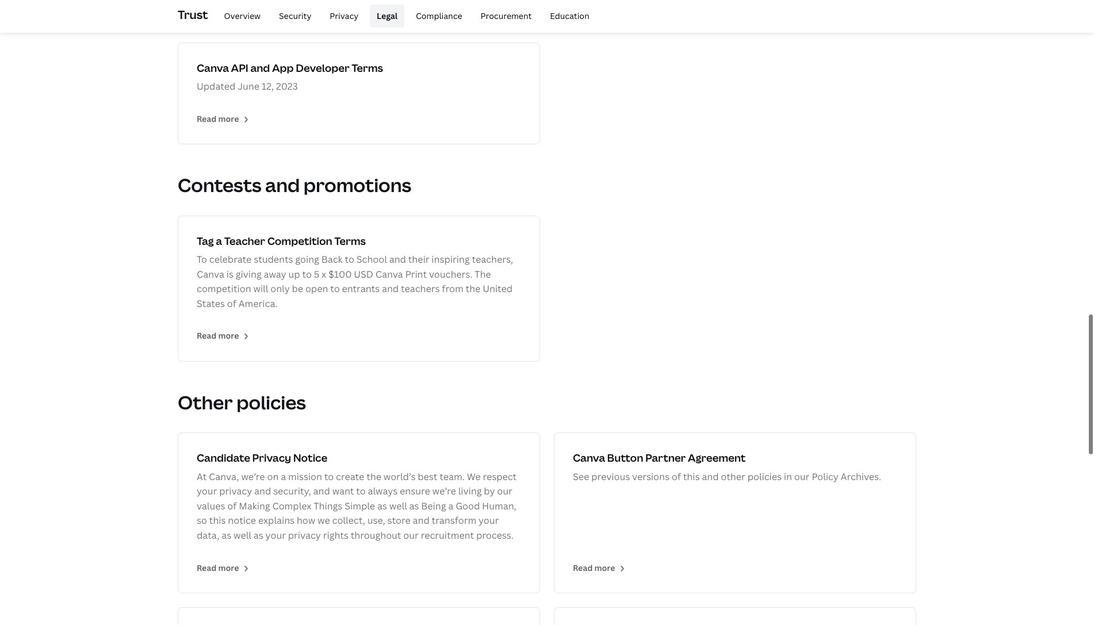 Task type: locate. For each thing, give the bounding box(es) containing it.
giving
[[236, 268, 262, 281]]

on
[[267, 471, 279, 483]]

terms right developer
[[352, 61, 383, 75]]

read more link for api
[[197, 113, 250, 124]]

1 vertical spatial our
[[497, 485, 513, 498]]

1 horizontal spatial well
[[389, 500, 407, 513]]

your down 'explains' at left
[[266, 530, 286, 542]]

only
[[271, 283, 290, 295]]

teachers
[[401, 283, 440, 295]]

best
[[418, 471, 438, 483]]

states
[[197, 297, 225, 310]]

contests
[[178, 173, 262, 197]]

policies inside canva button partner agreement see previous versions of this and other policies in our policy archives.
[[748, 471, 782, 483]]

our down 'store'
[[404, 530, 419, 542]]

0 horizontal spatial this
[[209, 515, 226, 527]]

of down competition
[[227, 297, 237, 310]]

0 vertical spatial your
[[197, 485, 217, 498]]

the
[[466, 283, 481, 295], [367, 471, 382, 483]]

canva
[[197, 61, 229, 75], [197, 268, 224, 281], [376, 268, 403, 281], [573, 451, 605, 465]]

we're down team.
[[433, 485, 456, 498]]

1 horizontal spatial privacy
[[330, 10, 359, 21]]

and
[[251, 61, 270, 75], [265, 173, 300, 197], [389, 253, 406, 266], [382, 283, 399, 295], [702, 471, 719, 483], [254, 485, 271, 498], [313, 485, 330, 498], [413, 515, 430, 527]]

terms
[[352, 61, 383, 75], [335, 234, 366, 248]]

1 vertical spatial of
[[672, 471, 681, 483]]

the up always
[[367, 471, 382, 483]]

1 vertical spatial we're
[[433, 485, 456, 498]]

0 vertical spatial the
[[466, 283, 481, 295]]

2023
[[276, 80, 298, 93]]

1 horizontal spatial this
[[684, 471, 700, 483]]

api
[[231, 61, 249, 75]]

0 horizontal spatial the
[[367, 471, 382, 483]]

more for button
[[595, 563, 615, 574]]

security link
[[272, 5, 318, 28]]

1 vertical spatial a
[[281, 471, 286, 483]]

legal
[[377, 10, 398, 21]]

process.
[[476, 530, 514, 542]]

going
[[295, 253, 319, 266]]

privacy inside menu bar
[[330, 10, 359, 21]]

tag
[[197, 234, 214, 248]]

we're
[[241, 471, 265, 483], [433, 485, 456, 498]]

1 vertical spatial the
[[367, 471, 382, 483]]

education
[[550, 10, 590, 21]]

to left the 5
[[302, 268, 312, 281]]

of down partner
[[672, 471, 681, 483]]

privacy up the on
[[252, 451, 291, 465]]

this down agreement
[[684, 471, 700, 483]]

read more link for privacy
[[197, 563, 250, 574]]

tag a teacher competition terms to celebrate students going back to school and their inspiring teachers, canva is giving away up to 5 x $100 usd canva print vouchers. the competition will only be open to entrants and teachers from the united states of america.
[[197, 234, 513, 310]]

well down notice
[[234, 530, 251, 542]]

read more for button
[[573, 563, 615, 574]]

1 vertical spatial policies
[[748, 471, 782, 483]]

canva down school
[[376, 268, 403, 281]]

this inside candidate privacy notice at canva, we're on a mission to create the world's best team. we respect your privacy and security, and want to always ensure we're living by our values of making complex things simple as well as being a good human, so this notice explains how we collect, use, store and transform your data, as well as your privacy rights throughout our recruitment process.
[[209, 515, 226, 527]]

of inside canva button partner agreement see previous versions of this and other policies in our policy archives.
[[672, 471, 681, 483]]

canva up see
[[573, 451, 605, 465]]

good
[[456, 500, 480, 513]]

see
[[573, 471, 589, 483]]

privacy left legal
[[330, 10, 359, 21]]

will
[[253, 283, 268, 295]]

1 vertical spatial privacy
[[252, 451, 291, 465]]

notice
[[228, 515, 256, 527]]

2 horizontal spatial our
[[795, 471, 810, 483]]

2 horizontal spatial a
[[449, 500, 454, 513]]

read
[[197, 113, 217, 124], [197, 331, 217, 341], [197, 563, 217, 574], [573, 563, 593, 574]]

teacher
[[224, 234, 265, 248]]

privacy down 'how'
[[288, 530, 321, 542]]

a
[[216, 234, 222, 248], [281, 471, 286, 483], [449, 500, 454, 513]]

read for canva api and app developer terms
[[197, 113, 217, 124]]

compliance link
[[409, 5, 469, 28]]

0 vertical spatial a
[[216, 234, 222, 248]]

the down the the
[[466, 283, 481, 295]]

privacy link
[[323, 5, 366, 28]]

2 vertical spatial our
[[404, 530, 419, 542]]

respect
[[483, 471, 517, 483]]

the
[[475, 268, 491, 281]]

1 vertical spatial this
[[209, 515, 226, 527]]

mission
[[288, 471, 322, 483]]

your up process.
[[479, 515, 499, 527]]

1 horizontal spatial the
[[466, 283, 481, 295]]

menu bar
[[213, 5, 597, 28]]

this right so
[[209, 515, 226, 527]]

procurement link
[[474, 5, 539, 28]]

simple
[[345, 500, 375, 513]]

values
[[197, 500, 225, 513]]

our right by at the left bottom
[[497, 485, 513, 498]]

0 horizontal spatial your
[[197, 485, 217, 498]]

2 vertical spatial a
[[449, 500, 454, 513]]

canva down to
[[197, 268, 224, 281]]

a right tag
[[216, 234, 222, 248]]

more for a
[[218, 331, 239, 341]]

0 vertical spatial policies
[[237, 390, 306, 415]]

to up $100
[[345, 253, 354, 266]]

0 horizontal spatial our
[[404, 530, 419, 542]]

0 horizontal spatial privacy
[[252, 451, 291, 465]]

of up notice
[[228, 500, 237, 513]]

recruitment
[[421, 530, 474, 542]]

rights
[[323, 530, 349, 542]]

well up 'store'
[[389, 500, 407, 513]]

data,
[[197, 530, 219, 542]]

0 vertical spatial our
[[795, 471, 810, 483]]

a up transform
[[449, 500, 454, 513]]

our inside canva button partner agreement see previous versions of this and other policies in our policy archives.
[[795, 471, 810, 483]]

0 horizontal spatial a
[[216, 234, 222, 248]]

store
[[388, 515, 411, 527]]

want
[[332, 485, 354, 498]]

security,
[[273, 485, 311, 498]]

up
[[289, 268, 300, 281]]

read for canva button partner agreement
[[573, 563, 593, 574]]

as
[[377, 500, 387, 513], [409, 500, 419, 513], [222, 530, 231, 542], [254, 530, 263, 542]]

complex
[[272, 500, 312, 513]]

a right the on
[[281, 471, 286, 483]]

from
[[442, 283, 464, 295]]

as down notice
[[254, 530, 263, 542]]

agreement
[[688, 451, 746, 465]]

more
[[218, 113, 239, 124], [218, 331, 239, 341], [218, 563, 239, 574], [595, 563, 615, 574]]

away
[[264, 268, 286, 281]]

developer
[[296, 61, 350, 75]]

2 vertical spatial of
[[228, 500, 237, 513]]

0 vertical spatial terms
[[352, 61, 383, 75]]

1 horizontal spatial your
[[266, 530, 286, 542]]

privacy
[[330, 10, 359, 21], [252, 451, 291, 465]]

0 vertical spatial privacy
[[219, 485, 252, 498]]

our right in
[[795, 471, 810, 483]]

terms up back on the left of the page
[[335, 234, 366, 248]]

to up simple
[[356, 485, 366, 498]]

0 vertical spatial privacy
[[330, 10, 359, 21]]

canva button partner agreement see previous versions of this and other policies in our policy archives.
[[573, 451, 882, 483]]

their
[[408, 253, 430, 266]]

2 horizontal spatial your
[[479, 515, 499, 527]]

overview link
[[217, 5, 268, 28]]

0 vertical spatial of
[[227, 297, 237, 310]]

1 horizontal spatial we're
[[433, 485, 456, 498]]

our
[[795, 471, 810, 483], [497, 485, 513, 498], [404, 530, 419, 542]]

1 horizontal spatial privacy
[[288, 530, 321, 542]]

a inside tag a teacher competition terms to celebrate students going back to school and their inspiring teachers, canva is giving away up to 5 x $100 usd canva print vouchers. the competition will only be open to entrants and teachers from the united states of america.
[[216, 234, 222, 248]]

the inside candidate privacy notice at canva, we're on a mission to create the world's best team. we respect your privacy and security, and want to always ensure we're living by our values of making complex things simple as well as being a good human, so this notice explains how we collect, use, store and transform your data, as well as your privacy rights throughout our recruitment process.
[[367, 471, 382, 483]]

as right data, on the left
[[222, 530, 231, 542]]

0 horizontal spatial well
[[234, 530, 251, 542]]

we're left the on
[[241, 471, 265, 483]]

canva inside canva api and app developer terms updated june 12, 2023
[[197, 61, 229, 75]]

read more for a
[[197, 331, 239, 341]]

1 horizontal spatial policies
[[748, 471, 782, 483]]

1 horizontal spatial a
[[281, 471, 286, 483]]

0 vertical spatial we're
[[241, 471, 265, 483]]

promotions
[[304, 173, 412, 197]]

0 vertical spatial this
[[684, 471, 700, 483]]

1 horizontal spatial our
[[497, 485, 513, 498]]

of inside tag a teacher competition terms to celebrate students going back to school and their inspiring teachers, canva is giving away up to 5 x $100 usd canva print vouchers. the competition will only be open to entrants and teachers from the united states of america.
[[227, 297, 237, 310]]

your up values
[[197, 485, 217, 498]]

0 horizontal spatial privacy
[[219, 485, 252, 498]]

your
[[197, 485, 217, 498], [479, 515, 499, 527], [266, 530, 286, 542]]

1 vertical spatial terms
[[335, 234, 366, 248]]

privacy down canva,
[[219, 485, 252, 498]]

1 vertical spatial your
[[479, 515, 499, 527]]

be
[[292, 283, 303, 295]]

explains
[[258, 515, 295, 527]]

canva up the updated
[[197, 61, 229, 75]]



Task type: describe. For each thing, give the bounding box(es) containing it.
entrants
[[342, 283, 380, 295]]

12,
[[262, 80, 274, 93]]

of inside candidate privacy notice at canva, we're on a mission to create the world's best team. we respect your privacy and security, and want to always ensure we're living by our values of making complex things simple as well as being a good human, so this notice explains how we collect, use, store and transform your data, as well as your privacy rights throughout our recruitment process.
[[228, 500, 237, 513]]

and inside canva button partner agreement see previous versions of this and other policies in our policy archives.
[[702, 471, 719, 483]]

we
[[318, 515, 330, 527]]

0 horizontal spatial we're
[[241, 471, 265, 483]]

vouchers.
[[429, 268, 473, 281]]

to down $100
[[330, 283, 340, 295]]

school
[[357, 253, 387, 266]]

security
[[279, 10, 312, 21]]

human,
[[482, 500, 517, 513]]

living
[[458, 485, 482, 498]]

making
[[239, 500, 270, 513]]

compliance
[[416, 10, 462, 21]]

candidate
[[197, 451, 250, 465]]

candidate privacy notice at canva, we're on a mission to create the world's best team. we respect your privacy and security, and want to always ensure we're living by our values of making complex things simple as well as being a good human, so this notice explains how we collect, use, store and transform your data, as well as your privacy rights throughout our recruitment process.
[[197, 451, 517, 542]]

and inside canva api and app developer terms updated june 12, 2023
[[251, 61, 270, 75]]

inspiring
[[432, 253, 470, 266]]

canva inside canva button partner agreement see previous versions of this and other policies in our policy archives.
[[573, 451, 605, 465]]

celebrate
[[209, 253, 252, 266]]

world's
[[384, 471, 416, 483]]

so
[[197, 515, 207, 527]]

use,
[[368, 515, 385, 527]]

5
[[314, 268, 319, 281]]

throughout
[[351, 530, 401, 542]]

overview
[[224, 10, 261, 21]]

print
[[405, 268, 427, 281]]

legal link
[[370, 5, 405, 28]]

in
[[784, 471, 792, 483]]

read more for privacy
[[197, 563, 239, 574]]

terms inside tag a teacher competition terms to celebrate students going back to school and their inspiring teachers, canva is giving away up to 5 x $100 usd canva print vouchers. the competition will only be open to entrants and teachers from the united states of america.
[[335, 234, 366, 248]]

other
[[721, 471, 746, 483]]

read for tag a teacher competition terms
[[197, 331, 217, 341]]

june
[[238, 80, 259, 93]]

students
[[254, 253, 293, 266]]

always
[[368, 485, 398, 498]]

0 vertical spatial well
[[389, 500, 407, 513]]

competition
[[197, 283, 251, 295]]

privacy inside candidate privacy notice at canva, we're on a mission to create the world's best team. we respect your privacy and security, and want to always ensure we're living by our values of making complex things simple as well as being a good human, so this notice explains how we collect, use, store and transform your data, as well as your privacy rights throughout our recruitment process.
[[252, 451, 291, 465]]

procurement
[[481, 10, 532, 21]]

read more for api
[[197, 113, 239, 124]]

versions
[[632, 471, 670, 483]]

previous
[[592, 471, 630, 483]]

2 vertical spatial your
[[266, 530, 286, 542]]

america.
[[239, 297, 278, 310]]

other policies
[[178, 390, 306, 415]]

updated
[[197, 80, 236, 93]]

app
[[272, 61, 294, 75]]

$100
[[329, 268, 352, 281]]

canva api and app developer terms updated june 12, 2023
[[197, 61, 383, 93]]

policy
[[812, 471, 839, 483]]

teachers,
[[472, 253, 513, 266]]

0 horizontal spatial policies
[[237, 390, 306, 415]]

competition
[[267, 234, 332, 248]]

more for api
[[218, 113, 239, 124]]

create
[[336, 471, 364, 483]]

this inside canva button partner agreement see previous versions of this and other policies in our policy archives.
[[684, 471, 700, 483]]

by
[[484, 485, 495, 498]]

being
[[421, 500, 446, 513]]

as down ensure
[[409, 500, 419, 513]]

we
[[467, 471, 481, 483]]

trust
[[178, 7, 208, 22]]

1 vertical spatial well
[[234, 530, 251, 542]]

education link
[[543, 5, 597, 28]]

collect,
[[332, 515, 365, 527]]

other
[[178, 390, 233, 415]]

archives.
[[841, 471, 882, 483]]

terms inside canva api and app developer terms updated june 12, 2023
[[352, 61, 383, 75]]

back
[[322, 253, 343, 266]]

to up want
[[324, 471, 334, 483]]

the inside tag a teacher competition terms to celebrate students going back to school and their inspiring teachers, canva is giving away up to 5 x $100 usd canva print vouchers. the competition will only be open to entrants and teachers from the united states of america.
[[466, 283, 481, 295]]

united
[[483, 283, 513, 295]]

is
[[227, 268, 234, 281]]

things
[[314, 500, 343, 513]]

button
[[608, 451, 644, 465]]

how
[[297, 515, 315, 527]]

read for candidate privacy notice
[[197, 563, 217, 574]]

read more link for a
[[197, 331, 250, 341]]

contests and promotions
[[178, 173, 412, 197]]

canva,
[[209, 471, 239, 483]]

at
[[197, 471, 207, 483]]

read more link for button
[[573, 563, 627, 574]]

1 vertical spatial privacy
[[288, 530, 321, 542]]

x
[[322, 268, 326, 281]]

ensure
[[400, 485, 430, 498]]

transform
[[432, 515, 477, 527]]

open
[[306, 283, 328, 295]]

as down always
[[377, 500, 387, 513]]

partner
[[646, 451, 686, 465]]

notice
[[293, 451, 328, 465]]

menu bar containing overview
[[213, 5, 597, 28]]

more for privacy
[[218, 563, 239, 574]]

to
[[197, 253, 207, 266]]



Task type: vqa. For each thing, say whether or not it's contained in the screenshot.
cookie on the bottom right
no



